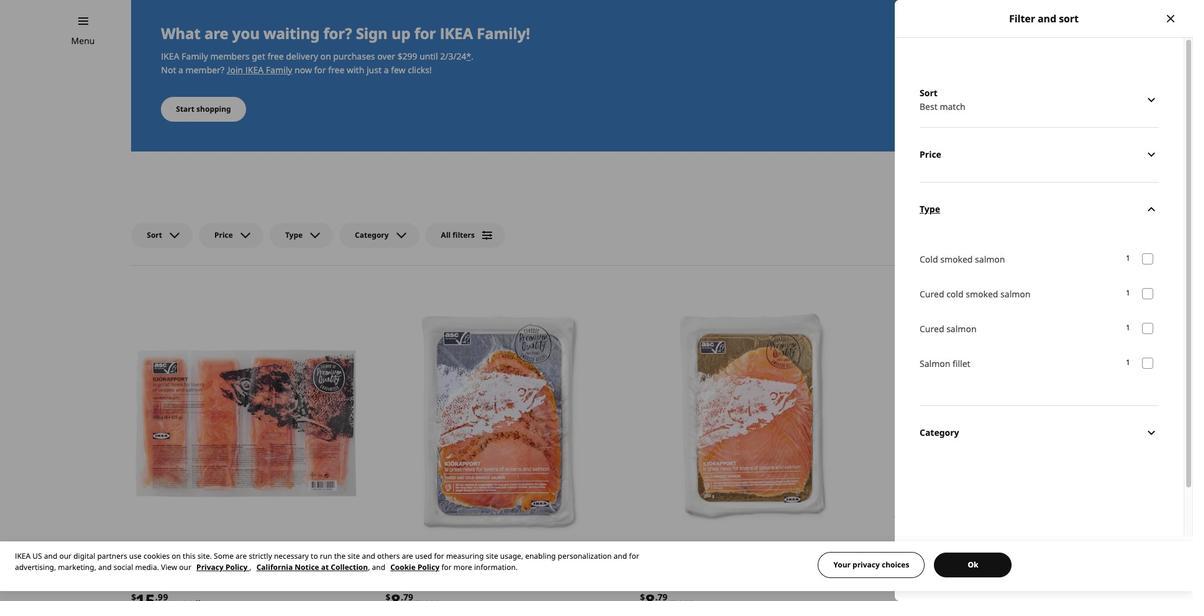 Task type: describe. For each thing, give the bounding box(es) containing it.
your privacy choices
[[834, 560, 910, 571]]

category button
[[920, 406, 1160, 461]]

delivery
[[286, 50, 318, 62]]

1 for cold smoked salmon
[[1127, 253, 1130, 264]]

privacy
[[197, 563, 224, 573]]

waiting
[[264, 23, 320, 43]]

$299
[[398, 50, 418, 62]]

for left more
[[442, 563, 452, 573]]

best
[[920, 101, 938, 112]]

cured for cured salmon
[[920, 323, 945, 335]]

advantage
[[953, 494, 996, 506]]

sort for sort
[[147, 230, 162, 240]]

for right personalization
[[629, 552, 640, 562]]

you
[[232, 23, 260, 43]]

type button
[[270, 223, 333, 248]]

used
[[415, 552, 432, 562]]

personalization
[[558, 552, 612, 562]]

cookies
[[144, 552, 170, 562]]

run
[[320, 552, 332, 562]]

2 ikea family price from the left
[[640, 546, 704, 557]]

0 vertical spatial our
[[59, 552, 72, 562]]

social
[[114, 563, 133, 573]]

all filters
[[441, 230, 475, 240]]

sort button
[[131, 223, 193, 248]]

information.
[[474, 563, 518, 573]]

cookie policy link
[[391, 563, 440, 573]]

some
[[214, 552, 234, 562]]

have
[[919, 508, 939, 519]]

price for price popup button
[[214, 230, 233, 240]]

cold smoked salmon
[[920, 254, 1006, 265]]

menu button
[[71, 34, 95, 48]]

now
[[295, 64, 312, 76]]

others
[[377, 552, 400, 562]]

and right us
[[44, 552, 57, 562]]

category for category dropdown button
[[920, 427, 960, 439]]

0 vertical spatial smoked
[[941, 254, 973, 265]]

member
[[1009, 494, 1044, 506]]

type button
[[920, 182, 1160, 237]]

get
[[252, 50, 265, 62]]

menu
[[71, 35, 95, 47]]

1 sjörapport from the left
[[131, 561, 187, 572]]

media.
[[135, 563, 159, 573]]

1 products element for cold smoked salmon
[[1127, 253, 1130, 265]]

take
[[933, 494, 950, 506]]

ikea family price sjörapport cured cold smoked salmon
[[386, 546, 497, 586]]

collection
[[331, 563, 368, 573]]

price inside ikea family price sjörapport cured cold smoked salmon
[[431, 546, 450, 557]]

marketing,
[[58, 563, 96, 573]]

purchases
[[333, 50, 375, 62]]

use
[[129, 552, 142, 562]]

1 a from the left
[[178, 64, 183, 76]]

discounts.
[[1046, 494, 1088, 506]]

for right used
[[434, 552, 444, 562]]

and inside dialog
[[1038, 12, 1057, 25]]

category button
[[340, 223, 419, 248]]

not
[[161, 64, 176, 76]]

2 horizontal spatial are
[[402, 552, 413, 562]]

start
[[176, 104, 195, 114]]

log in to take advantage of member discounts. don't have an account yet?
[[895, 494, 1088, 519]]

your privacy choices button
[[818, 553, 925, 579]]

filters
[[453, 230, 475, 240]]

us
[[33, 552, 42, 562]]

with
[[347, 64, 365, 76]]

from
[[952, 440, 988, 461]]

don't
[[895, 508, 917, 519]]

3 sjörapport from the left
[[640, 561, 696, 572]]

on inside ikea family members get free delivery on purchases over $299 until 2/3/24 * . not a member? join ikea family now for free with just a few clicks!
[[320, 50, 331, 62]]

price for price dropdown button
[[920, 149, 942, 161]]

salmon fillet
[[920, 358, 971, 370]]

all filters button
[[426, 223, 506, 248]]

2/3/24
[[440, 50, 467, 62]]

ikea inside ikea us and our digital partners use cookies on this site. some are strictly necessary to run the site and others are used for measuring site usage, enabling personalization and for advertising, marketing, and social media. view our
[[15, 552, 31, 562]]

.
[[471, 50, 474, 62]]

1 for cured cold smoked salmon
[[1127, 288, 1130, 299]]

for inside ikea family members get free delivery on purchases over $299 until 2/3/24 * . not a member? join ikea family now for free with just a few clicks!
[[314, 64, 326, 76]]

in for log in
[[933, 542, 941, 554]]

yet?
[[988, 508, 1004, 519]]

price button
[[199, 223, 264, 248]]

match
[[940, 101, 966, 112]]

smoked inside ikea family price sjörapport cured cold smoked salmon
[[432, 574, 464, 586]]

cured inside ikea family price sjörapport cured cold smoked salmon
[[386, 574, 410, 586]]

cold
[[920, 254, 939, 265]]

clicks!
[[408, 64, 432, 76]]

privacy policy , california notice at collection , and cookie policy for more information.
[[197, 563, 518, 573]]

measuring
[[446, 552, 484, 562]]

in for log in to take advantage of member discounts. don't have an account yet?
[[912, 494, 920, 506]]

enabling
[[525, 552, 556, 562]]

cold inside sort and filter dialog
[[947, 288, 964, 300]]

what are you waiting for? sign up for ikea family!
[[161, 23, 530, 43]]

member?
[[186, 64, 224, 76]]

on inside ikea us and our digital partners use cookies on this site. some are strictly necessary to run the site and others are used for measuring site usage, enabling personalization and for advertising, marketing, and social media. view our
[[172, 552, 181, 562]]

* link
[[467, 50, 471, 62]]

just
[[367, 64, 382, 76]]

choices
[[882, 560, 910, 571]]

0 horizontal spatial free
[[268, 50, 284, 62]]

more
[[454, 563, 472, 573]]

few
[[391, 64, 406, 76]]

what
[[161, 23, 201, 43]]

1 vertical spatial our
[[179, 563, 191, 573]]

3 price from the left
[[686, 546, 704, 557]]

1 , from the left
[[250, 563, 252, 573]]

strictly
[[249, 552, 272, 562]]

type for type popup button
[[285, 230, 303, 240]]

until
[[420, 50, 438, 62]]

privacy policy link
[[197, 563, 250, 573]]

at
[[321, 563, 329, 573]]

ikea inside ikea family price sjörapport cured cold smoked salmon
[[386, 546, 403, 557]]

category for category popup button
[[355, 230, 389, 240]]

log for log in to take advantage of member discounts. don't have an account yet?
[[895, 494, 910, 506]]

1 for salmon fillet
[[1127, 358, 1130, 368]]



Task type: locate. For each thing, give the bounding box(es) containing it.
smoked down more
[[432, 574, 464, 586]]

1 vertical spatial price
[[214, 230, 233, 240]]

2 policy from the left
[[418, 563, 440, 573]]

a
[[178, 64, 183, 76], [384, 64, 389, 76]]

free
[[268, 50, 284, 62], [328, 64, 345, 76]]

are up cookie
[[402, 552, 413, 562]]

0 horizontal spatial are
[[204, 23, 229, 43]]

type inside dropdown button
[[920, 203, 941, 215]]

family
[[182, 50, 208, 62], [266, 64, 292, 76], [150, 546, 175, 557], [405, 546, 429, 557], [659, 546, 684, 557]]

1 horizontal spatial ikea family price
[[640, 546, 704, 557]]

our up marketing,
[[59, 552, 72, 562]]

cured
[[920, 288, 945, 300], [920, 323, 945, 335], [386, 574, 410, 586]]

0 horizontal spatial on
[[172, 552, 181, 562]]

log inside 'log in to take advantage of member discounts. don't have an account yet?'
[[895, 494, 910, 506]]

view inside button
[[961, 563, 984, 575]]

to up california notice at collection link
[[311, 552, 318, 562]]

0 horizontal spatial category
[[355, 230, 389, 240]]

account
[[953, 508, 986, 519]]

fillet
[[953, 358, 971, 370]]

0 vertical spatial price
[[920, 149, 942, 161]]

0 vertical spatial on
[[320, 50, 331, 62]]

sjörapport
[[131, 561, 187, 572], [386, 561, 442, 572], [640, 561, 696, 572]]

cold
[[947, 288, 964, 300], [413, 574, 430, 586]]

1 vertical spatial to
[[311, 552, 318, 562]]

3 1 from the top
[[1127, 323, 1130, 333]]

0 vertical spatial cold
[[947, 288, 964, 300]]

, left cookie
[[368, 563, 370, 573]]

view
[[161, 563, 177, 573], [961, 563, 984, 575]]

0 horizontal spatial ikea family price
[[131, 546, 195, 557]]

a right the not
[[178, 64, 183, 76]]

0 horizontal spatial price
[[177, 546, 195, 557]]

category inside dropdown button
[[920, 427, 960, 439]]

necessary
[[274, 552, 309, 562]]

0 vertical spatial to
[[922, 494, 931, 506]]

start shopping button
[[161, 97, 246, 122]]

1 1 products element from the top
[[1127, 253, 1130, 265]]

, down strictly
[[250, 563, 252, 573]]

1 horizontal spatial ,
[[368, 563, 370, 573]]

1 horizontal spatial in
[[933, 542, 941, 554]]

site
[[348, 552, 360, 562], [486, 552, 498, 562]]

1 horizontal spatial price
[[431, 546, 450, 557]]

log in button
[[895, 531, 961, 565]]

sjörapport inside ikea family price sjörapport cured cold smoked salmon
[[386, 561, 442, 572]]

for
[[415, 23, 436, 43], [314, 64, 326, 76], [434, 552, 444, 562], [629, 552, 640, 562], [442, 563, 452, 573]]

0 horizontal spatial a
[[178, 64, 183, 76]]

1 horizontal spatial cold
[[947, 288, 964, 300]]

join
[[227, 64, 243, 76]]

1 ikea family price from the left
[[131, 546, 195, 557]]

category inside popup button
[[355, 230, 389, 240]]

are right some
[[236, 552, 247, 562]]

0 horizontal spatial to
[[311, 552, 318, 562]]

1 horizontal spatial are
[[236, 552, 247, 562]]

over
[[378, 50, 396, 62]]

on left this
[[172, 552, 181, 562]]

1 for cured salmon
[[1127, 323, 1130, 333]]

policy
[[226, 563, 248, 573], [418, 563, 440, 573]]

benefit from discounts!
[[895, 440, 992, 482]]

salmon
[[976, 254, 1006, 265], [1001, 288, 1031, 300], [947, 323, 977, 335], [467, 574, 497, 586]]

1 horizontal spatial free
[[328, 64, 345, 76]]

notice
[[295, 563, 319, 573]]

in down have at the right of page
[[933, 542, 941, 554]]

are
[[204, 23, 229, 43], [236, 552, 247, 562], [402, 552, 413, 562]]

are up members
[[204, 23, 229, 43]]

sort and filter dialog
[[895, 0, 1194, 602]]

1 horizontal spatial on
[[320, 50, 331, 62]]

site up information.
[[486, 552, 498, 562]]

privacy
[[853, 560, 880, 571]]

of
[[998, 494, 1006, 506]]

1 vertical spatial cold
[[413, 574, 430, 586]]

cured cold smoked salmon
[[920, 288, 1031, 300]]

sort for sort best match
[[920, 87, 938, 99]]

1 vertical spatial log
[[915, 542, 931, 554]]

policy down used
[[418, 563, 440, 573]]

0 vertical spatial cured
[[920, 288, 945, 300]]

price down best
[[920, 149, 942, 161]]

2 horizontal spatial sjörapport
[[640, 561, 696, 572]]

1 vertical spatial category
[[920, 427, 960, 439]]

up
[[392, 23, 411, 43]]

price right sort popup button
[[214, 230, 233, 240]]

2 a from the left
[[384, 64, 389, 76]]

log up don't
[[895, 494, 910, 506]]

benefit
[[895, 440, 949, 461]]

and right personalization
[[614, 552, 627, 562]]

and up privacy policy , california notice at collection , and cookie policy for more information.
[[362, 552, 376, 562]]

1 horizontal spatial type
[[920, 203, 941, 215]]

0 vertical spatial log
[[895, 494, 910, 506]]

ikea family members get free delivery on purchases over $299 until 2/3/24 * . not a member? join ikea family now for free with just a few clicks!
[[161, 50, 474, 76]]

on right delivery
[[320, 50, 331, 62]]

0 horizontal spatial policy
[[226, 563, 248, 573]]

site up privacy policy , california notice at collection , and cookie policy for more information.
[[348, 552, 360, 562]]

the
[[334, 552, 346, 562]]

2 1 from the top
[[1127, 288, 1130, 299]]

partners
[[97, 552, 127, 562]]

free left the 'with'
[[328, 64, 345, 76]]

in up don't
[[912, 494, 920, 506]]

1 horizontal spatial to
[[922, 494, 931, 506]]

a left few
[[384, 64, 389, 76]]

1 vertical spatial sort
[[147, 230, 162, 240]]

0 vertical spatial category
[[355, 230, 389, 240]]

in
[[912, 494, 920, 506], [933, 542, 941, 554]]

family!
[[477, 23, 530, 43]]

sort best match
[[920, 87, 966, 112]]

ikea
[[440, 23, 473, 43], [161, 50, 179, 62], [245, 64, 264, 76], [131, 546, 148, 557], [386, 546, 403, 557], [640, 546, 657, 557], [15, 552, 31, 562]]

sort
[[1060, 12, 1079, 25]]

site.
[[198, 552, 212, 562]]

discounts!
[[895, 462, 970, 482]]

view inside ikea us and our digital partners use cookies on this site. some are strictly necessary to run the site and others are used for measuring site usage, enabling personalization and for advertising, marketing, and social media. view our
[[161, 563, 177, 573]]

2 sjörapport from the left
[[386, 561, 442, 572]]

filter and sort
[[1010, 12, 1079, 25]]

1 horizontal spatial price
[[920, 149, 942, 161]]

0 horizontal spatial log
[[895, 494, 910, 506]]

and down partners
[[98, 563, 112, 573]]

1 horizontal spatial site
[[486, 552, 498, 562]]

1 horizontal spatial category
[[920, 427, 960, 439]]

for right now
[[314, 64, 326, 76]]

0 horizontal spatial price
[[214, 230, 233, 240]]

1 vertical spatial type
[[285, 230, 303, 240]]

cured up salmon
[[920, 323, 945, 335]]

1 products element for cured salmon
[[1127, 323, 1130, 335]]

price
[[920, 149, 942, 161], [214, 230, 233, 240]]

cured down cookie
[[386, 574, 410, 586]]

rotate 180 image
[[1145, 202, 1160, 217]]

0 horizontal spatial cold
[[413, 574, 430, 586]]

1 vertical spatial on
[[172, 552, 181, 562]]

digital
[[73, 552, 95, 562]]

0 vertical spatial type
[[920, 203, 941, 215]]

0 horizontal spatial site
[[348, 552, 360, 562]]

sort inside popup button
[[147, 230, 162, 240]]

price inside popup button
[[214, 230, 233, 240]]

0 horizontal spatial sjörapport
[[131, 561, 187, 572]]

2 , from the left
[[368, 563, 370, 573]]

cured down cold
[[920, 288, 945, 300]]

0 vertical spatial sort
[[920, 87, 938, 99]]

1 horizontal spatial a
[[384, 64, 389, 76]]

smoked down cold smoked salmon
[[966, 288, 999, 300]]

1 products element
[[1127, 253, 1130, 265], [1127, 288, 1130, 300], [1127, 323, 1130, 335], [1127, 358, 1130, 369]]

1 vertical spatial cured
[[920, 323, 945, 335]]

an
[[941, 508, 951, 519]]

1 horizontal spatial sort
[[920, 87, 938, 99]]

cold down cookie policy link
[[413, 574, 430, 586]]

advertising,
[[15, 563, 56, 573]]

1 site from the left
[[348, 552, 360, 562]]

join ikea family link
[[227, 64, 292, 76]]

1 1 from the top
[[1127, 253, 1130, 264]]

smoked right cold
[[941, 254, 973, 265]]

1 horizontal spatial sjörapport
[[386, 561, 442, 572]]

type for type dropdown button
[[920, 203, 941, 215]]

0 horizontal spatial sort
[[147, 230, 162, 240]]

sort inside the sort best match
[[920, 87, 938, 99]]

2 price from the left
[[431, 546, 450, 557]]

0 vertical spatial free
[[268, 50, 284, 62]]

log
[[895, 494, 910, 506], [915, 542, 931, 554]]

0 vertical spatial in
[[912, 494, 920, 506]]

to inside 'log in to take advantage of member discounts. don't have an account yet?'
[[922, 494, 931, 506]]

price inside dropdown button
[[920, 149, 942, 161]]

all
[[441, 230, 451, 240]]

and left sort
[[1038, 12, 1057, 25]]

in inside 'log in to take advantage of member discounts. don't have an account yet?'
[[912, 494, 920, 506]]

1 price from the left
[[177, 546, 195, 557]]

1 products element for salmon fillet
[[1127, 358, 1130, 369]]

free right get
[[268, 50, 284, 62]]

*
[[467, 50, 471, 62]]

0 horizontal spatial in
[[912, 494, 920, 506]]

2 horizontal spatial price
[[686, 546, 704, 557]]

0 horizontal spatial type
[[285, 230, 303, 240]]

price button
[[920, 127, 1160, 182]]

ikea us and our digital partners use cookies on this site. some are strictly necessary to run the site and others are used for measuring site usage, enabling personalization and for advertising, marketing, and social media. view our
[[15, 552, 640, 573]]

this
[[183, 552, 196, 562]]

cured salmon
[[920, 323, 977, 335]]

salmon
[[920, 358, 951, 370]]

2 vertical spatial smoked
[[432, 574, 464, 586]]

to inside ikea us and our digital partners use cookies on this site. some are strictly necessary to run the site and others are used for measuring site usage, enabling personalization and for advertising, marketing, and social media. view our
[[311, 552, 318, 562]]

0 horizontal spatial view
[[161, 563, 177, 573]]

log down have at the right of page
[[915, 542, 931, 554]]

4 1 from the top
[[1127, 358, 1130, 368]]

1 horizontal spatial log
[[915, 542, 931, 554]]

1 products element for cured cold smoked salmon
[[1127, 288, 1130, 300]]

log inside button
[[915, 542, 931, 554]]

4 1 products element from the top
[[1127, 358, 1130, 369]]

1 vertical spatial in
[[933, 542, 941, 554]]

and
[[1038, 12, 1057, 25], [44, 552, 57, 562], [362, 552, 376, 562], [614, 552, 627, 562], [98, 563, 112, 573], [372, 563, 386, 573]]

usage,
[[500, 552, 524, 562]]

cured for cured cold smoked salmon
[[920, 288, 945, 300]]

2 1 products element from the top
[[1127, 288, 1130, 300]]

our down this
[[179, 563, 191, 573]]

1 policy from the left
[[226, 563, 248, 573]]

0 horizontal spatial ,
[[250, 563, 252, 573]]

cold up cured salmon
[[947, 288, 964, 300]]

log for log in
[[915, 542, 931, 554]]

0 horizontal spatial our
[[59, 552, 72, 562]]

1 vertical spatial smoked
[[966, 288, 999, 300]]

2 site from the left
[[486, 552, 498, 562]]

3 1 products element from the top
[[1127, 323, 1130, 335]]

1 vertical spatial free
[[328, 64, 345, 76]]

1 horizontal spatial policy
[[418, 563, 440, 573]]

and down others at the bottom of the page
[[372, 563, 386, 573]]

family inside ikea family price sjörapport cured cold smoked salmon
[[405, 546, 429, 557]]

for up until
[[415, 23, 436, 43]]

filter
[[1010, 12, 1036, 25]]

1 horizontal spatial our
[[179, 563, 191, 573]]

california
[[257, 563, 293, 573]]

sign
[[356, 23, 388, 43]]

california notice at collection link
[[257, 563, 368, 573]]

smoked
[[941, 254, 973, 265], [966, 288, 999, 300], [432, 574, 464, 586]]

policy down some
[[226, 563, 248, 573]]

2 vertical spatial cured
[[386, 574, 410, 586]]

view button
[[910, 552, 1040, 587]]

members
[[210, 50, 250, 62]]

1 horizontal spatial view
[[961, 563, 984, 575]]

salmon inside ikea family price sjörapport cured cold smoked salmon
[[467, 574, 497, 586]]

to up have at the right of page
[[922, 494, 931, 506]]

cold inside ikea family price sjörapport cured cold smoked salmon
[[413, 574, 430, 586]]

,
[[250, 563, 252, 573], [368, 563, 370, 573]]

in inside 'log in' button
[[933, 542, 941, 554]]

our
[[59, 552, 72, 562], [179, 563, 191, 573]]

type inside popup button
[[285, 230, 303, 240]]



Task type: vqa. For each thing, say whether or not it's contained in the screenshot.
Is Click & Collect available for all IKEA stores? dropdown button
no



